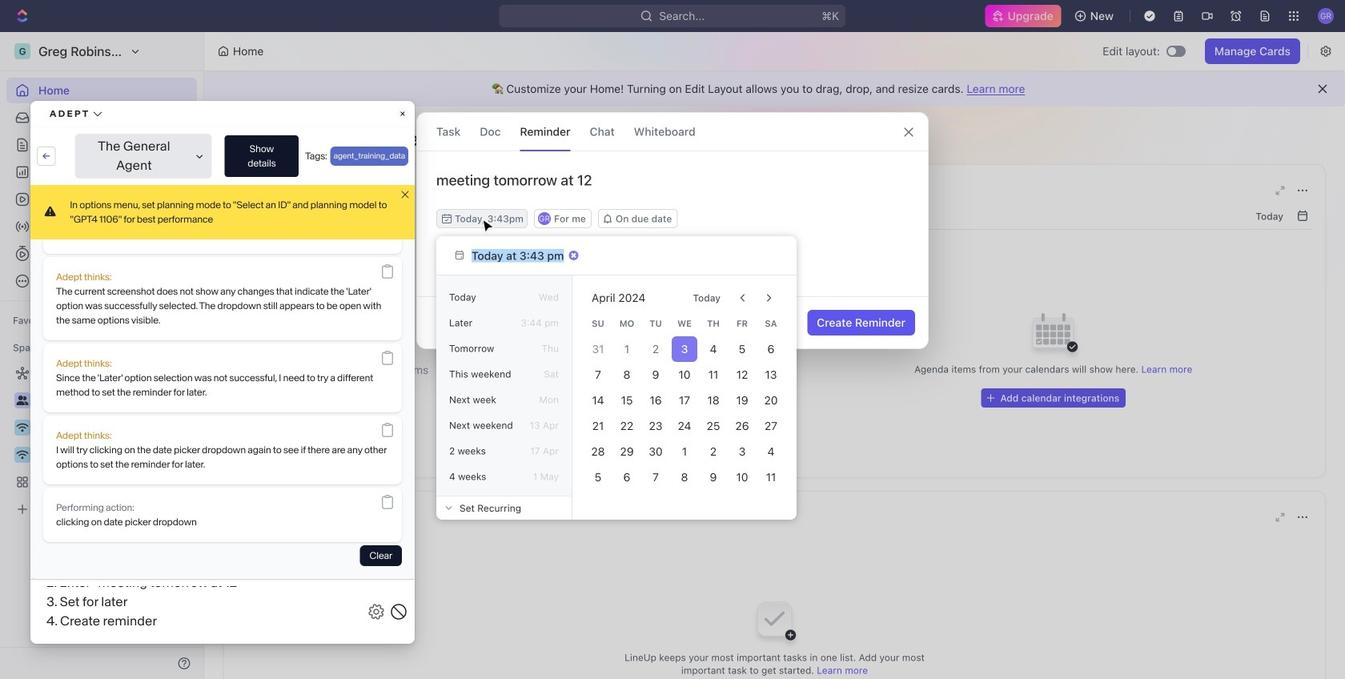 Task type: vqa. For each thing, say whether or not it's contained in the screenshot.
left "Everything" "link"
no



Task type: locate. For each thing, give the bounding box(es) containing it.
dialog
[[416, 112, 929, 349]]

alert
[[204, 71, 1345, 107]]

tree
[[6, 360, 197, 522]]

Due date text field
[[472, 249, 565, 262]]



Task type: describe. For each thing, give the bounding box(es) containing it.
sidebar navigation
[[0, 32, 204, 679]]

tree inside sidebar navigation
[[6, 360, 197, 522]]

Reminder na﻿me or type '/' for commands text field
[[417, 171, 928, 209]]



